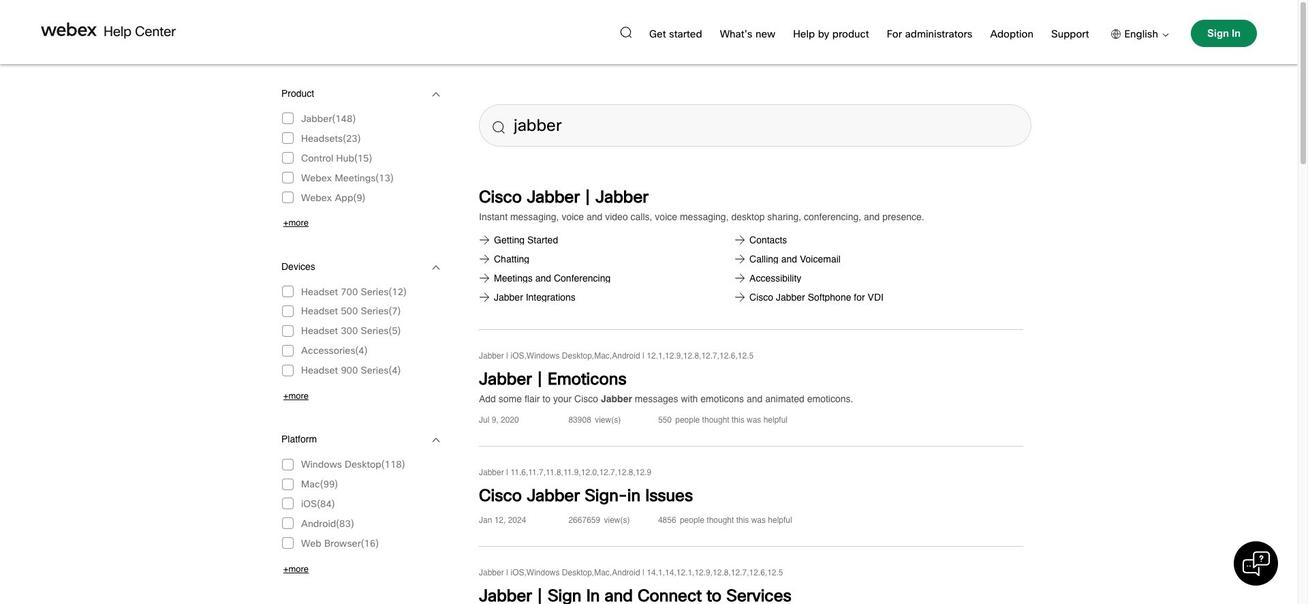 Task type: vqa. For each thing, say whether or not it's contained in the screenshot.
the get started image
no



Task type: locate. For each thing, give the bounding box(es) containing it.
arrow image
[[1159, 33, 1170, 37]]

webex logo image
[[41, 22, 97, 36]]

total results 203 element
[[479, 167, 1024, 604]]

arrow down image
[[432, 86, 441, 103]]

chat help image
[[1243, 550, 1271, 578]]

1 horizontal spatial search icon image
[[620, 26, 632, 38]]

2 arrow down image from the top
[[432, 432, 441, 449]]

0 vertical spatial arrow down image
[[432, 259, 441, 276]]

1 vertical spatial search icon image
[[493, 121, 505, 134]]

search icon image
[[620, 26, 632, 38], [493, 121, 505, 134]]

1 vertical spatial arrow down image
[[432, 432, 441, 449]]

arrow down image
[[432, 259, 441, 276], [432, 432, 441, 449]]

0 horizontal spatial search icon image
[[493, 121, 505, 134]]



Task type: describe. For each thing, give the bounding box(es) containing it.
search-input field
[[479, 104, 1032, 147]]

0 vertical spatial search icon image
[[620, 26, 632, 38]]

1 arrow down image from the top
[[432, 259, 441, 276]]



